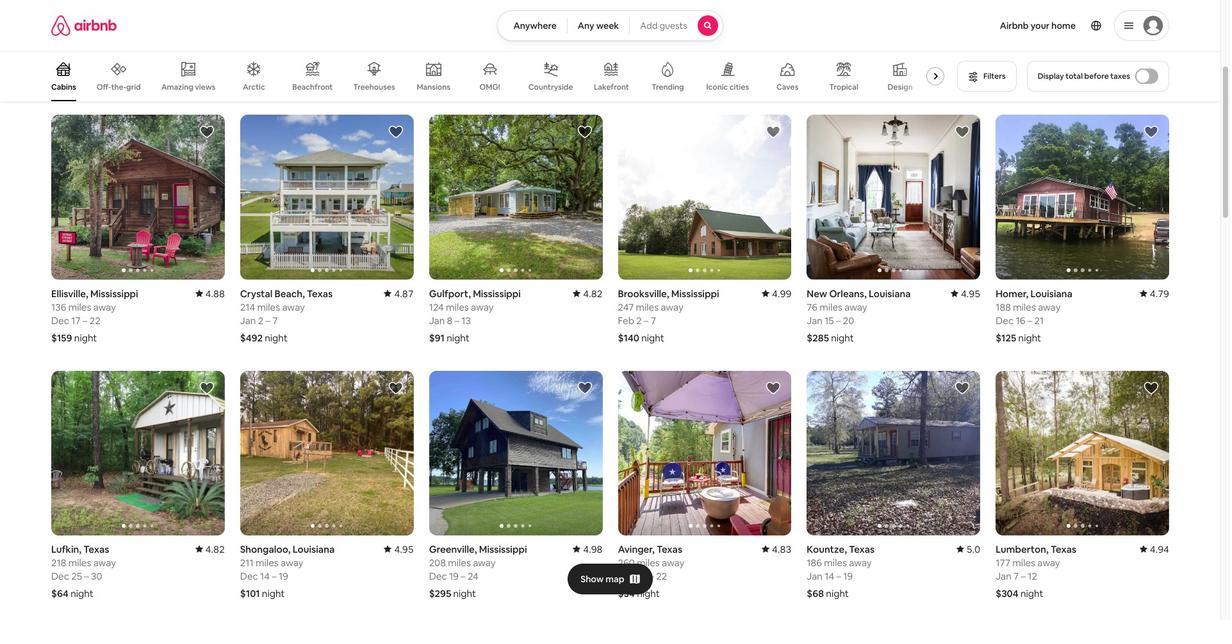 Task type: describe. For each thing, give the bounding box(es) containing it.
filters button
[[957, 61, 1017, 92]]

miles inside new orleans, louisiana 76 miles away jan 15 – 20 $285 night
[[820, 301, 843, 313]]

brooksville,
[[618, 287, 669, 300]]

add to wishlist: lufkin, texas image
[[199, 380, 215, 396]]

omg!
[[480, 82, 500, 92]]

group for lumberton, texas
[[996, 371, 1169, 536]]

236
[[807, 45, 823, 57]]

louisiana inside new orleans, louisiana 76 miles away jan 15 – 20 $285 night
[[869, 287, 911, 300]]

177 inside lumberton, texas 177 miles away jan 7 – 12 $304 night
[[996, 557, 1010, 569]]

texas inside crystal beach, texas 214 miles away jan 2 – 7 $492 night
[[307, 287, 333, 300]]

away inside kountze, texas 186 miles away jan 14 – 19 $68 night
[[849, 557, 872, 569]]

4.95 out of 5 average rating image
[[384, 543, 414, 555]]

211
[[240, 557, 254, 569]]

night inside brooksville, mississippi 247 miles away feb 2 – 7 $140 night
[[641, 332, 664, 344]]

airbnb your home
[[1000, 20, 1076, 31]]

9
[[258, 58, 264, 71]]

4.79
[[1150, 287, 1169, 300]]

mississippi for greenville, mississippi
[[479, 543, 527, 555]]

miles inside avinger, texas 260 miles away dec 17 – 22 $54 night
[[637, 557, 660, 569]]

alabama
[[122, 32, 162, 44]]

night inside 236 miles away dec 14 – 19 $129 night
[[830, 76, 853, 88]]

anywhere button
[[497, 10, 568, 41]]

– inside shongaloo, louisiana 211 miles away dec 14 – 19 $101 night
[[272, 570, 277, 582]]

7 inside crystal beach, texas 214 miles away jan 2 – 7 $492 night
[[272, 314, 278, 327]]

ellisville,
[[51, 287, 88, 300]]

miles inside crystal beach, texas 214 miles away jan 2 – 7 $492 night
[[257, 301, 280, 313]]

miles inside brooksville, mississippi 247 miles away feb 2 – 7 $140 night
[[636, 301, 659, 313]]

beachfront
[[292, 82, 333, 92]]

away inside crystal beach, texas 214 miles away jan 2 – 7 $492 night
[[282, 301, 305, 313]]

$125
[[996, 332, 1016, 344]]

miles inside ellisville, mississippi 136 miles away dec 17 – 22 $159 night
[[68, 301, 91, 313]]

any
[[578, 20, 594, 31]]

4.99
[[772, 287, 792, 300]]

add guests
[[640, 20, 687, 31]]

away inside brooksville, mississippi 247 miles away feb 2 – 7 $140 night
[[661, 301, 684, 313]]

views
[[195, 82, 215, 92]]

island,
[[91, 32, 120, 44]]

miles inside lufkin, texas 218 miles away dec 25 – 30 $64 night
[[68, 557, 91, 569]]

– inside the greenville, mississippi 208 miles away dec 19 – 24 $295 night
[[461, 570, 466, 582]]

dauphin
[[51, 32, 89, 44]]

214
[[240, 301, 255, 313]]

add to wishlist: brooksville, mississippi image
[[766, 124, 781, 140]]

add to wishlist: kountze, texas image
[[955, 380, 970, 396]]

dec inside 236 miles away dec 14 – 19 $129 night
[[807, 58, 825, 71]]

4.98 out of 5 average rating image
[[573, 543, 603, 555]]

– inside gulfport, mississippi 124 miles away jan 8 – 13 $91 night
[[455, 314, 459, 327]]

miles inside homer, louisiana 188 miles away dec 16 – 21 $125 night
[[1013, 301, 1036, 313]]

7 inside brooksville, mississippi 247 miles away feb 2 – 7 $140 night
[[651, 314, 656, 327]]

136
[[51, 301, 66, 313]]

the-
[[111, 82, 126, 92]]

jan inside crystal beach, texas 214 miles away jan 2 – 7 $492 night
[[240, 314, 256, 327]]

away inside lufkin, texas 218 miles away dec 25 – 30 $64 night
[[93, 557, 116, 569]]

19 for shongaloo, louisiana
[[279, 570, 288, 582]]

add to wishlist: greenville, mississippi image
[[577, 380, 592, 396]]

mississippi for gloster, mississippi
[[466, 32, 514, 44]]

4.88 out of 5 average rating image
[[195, 287, 225, 300]]

miles inside kountze, texas 186 miles away jan 14 – 19 $68 night
[[824, 557, 847, 569]]

louis,
[[650, 32, 676, 44]]

dec for gloster, mississippi 48 miles away dec 14 – 19 $145
[[429, 58, 447, 71]]

14 inside 236 miles away dec 14 – 19 $129 night
[[827, 58, 837, 71]]

4.95 out of 5 average rating image
[[951, 287, 980, 300]]

grid
[[126, 82, 141, 92]]

add guests button
[[629, 10, 723, 41]]

– inside 236 miles away dec 14 – 19 $129 night
[[839, 58, 843, 71]]

group for greenville, mississippi
[[429, 371, 603, 536]]

48
[[429, 45, 440, 57]]

bay st. louis, mississippi 111 miles away jan 3 – 8 $157 night
[[618, 32, 726, 88]]

shongaloo, louisiana 211 miles away dec 14 – 19 $101 night
[[240, 543, 335, 600]]

20 for alabama
[[90, 58, 101, 71]]

lumberton,
[[996, 543, 1049, 555]]

17 for 260
[[638, 570, 647, 582]]

texas for lumberton, texas 177 miles away jan 7 – 12 $304 night
[[1051, 543, 1077, 555]]

15 for new orleans, louisiana 76 miles away jan 15 – 20 $285 night
[[825, 314, 834, 327]]

3
[[636, 58, 641, 71]]

5.0 for kountze, texas 186 miles away jan 14 – 19 $68 night
[[967, 543, 980, 555]]

mississippi for brooksville, mississippi
[[671, 287, 719, 300]]

crystal
[[240, 287, 273, 300]]

$91
[[429, 332, 445, 344]]

– inside avinger, texas 260 miles away dec 17 – 22 $54 night
[[649, 570, 654, 582]]

night inside 264 miles away dec 15 – 20 $110 night
[[1018, 76, 1041, 88]]

24
[[468, 570, 479, 582]]

night inside shongaloo, louisiana 211 miles away dec 14 – 19 $101 night
[[262, 587, 285, 600]]

76
[[807, 301, 818, 313]]

264
[[996, 45, 1013, 57]]

night inside new orleans, louisiana 76 miles away jan 15 – 20 $285 night
[[831, 332, 854, 344]]

2 inside brooksville, mississippi 247 miles away feb 2 – 7 $140 night
[[636, 314, 642, 327]]

new orleans, louisiana 76 miles away jan 15 – 20 $285 night
[[807, 287, 911, 344]]

14 for gloster, mississippi 48 miles away dec 14 – 19 $145
[[449, 58, 459, 71]]

$285
[[807, 332, 829, 344]]

greenville,
[[429, 543, 477, 555]]

– inside the 177 miles away jan 9 – 14 $309 night
[[266, 58, 270, 71]]

away inside bay st. louis, mississippi 111 miles away jan 3 – 8 $157 night
[[657, 45, 680, 57]]

away inside gloster, mississippi 48 miles away dec 14 – 19 $145
[[467, 45, 490, 57]]

$304
[[996, 587, 1019, 600]]

texas for avinger, texas 260 miles away dec 17 – 22 $54 night
[[657, 543, 682, 555]]

night inside ellisville, mississippi 136 miles away dec 17 – 22 $159 night
[[74, 332, 97, 344]]

jan inside kountze, texas 186 miles away jan 14 – 19 $68 night
[[807, 570, 823, 582]]

show
[[581, 573, 604, 585]]

away inside "dauphin island, alabama 180 miles away dec 15 – 20 $273 night"
[[94, 45, 116, 57]]

15 for dauphin island, alabama 180 miles away dec 15 – 20 $273 night
[[71, 58, 81, 71]]

$492
[[240, 332, 263, 344]]

7 inside lumberton, texas 177 miles away jan 7 – 12 $304 night
[[1014, 570, 1019, 582]]

add to wishlist: lumberton, texas image
[[1144, 380, 1159, 396]]

dec inside 264 miles away dec 15 – 20 $110 night
[[996, 58, 1014, 71]]

before
[[1085, 71, 1109, 81]]

4.83
[[772, 543, 792, 555]]

dec for avinger, texas 260 miles away dec 17 – 22 $54 night
[[618, 570, 636, 582]]

new
[[807, 287, 827, 300]]

arctic
[[243, 82, 265, 92]]

dec for lufkin, texas 218 miles away dec 25 – 30 $64 night
[[51, 570, 69, 582]]

away inside shongaloo, louisiana 211 miles away dec 14 – 19 $101 night
[[281, 557, 303, 569]]

dec for shongaloo, louisiana 211 miles away dec 14 – 19 $101 night
[[240, 570, 258, 582]]

– inside ellisville, mississippi 136 miles away dec 17 – 22 $159 night
[[83, 314, 87, 327]]

19 for kountze, texas
[[843, 570, 853, 582]]

19 inside the greenville, mississippi 208 miles away dec 19 – 24 $295 night
[[449, 570, 459, 582]]

4.98
[[583, 543, 603, 555]]

brooksville, mississippi 247 miles away feb 2 – 7 $140 night
[[618, 287, 719, 344]]

177 miles away jan 9 – 14 $309 night
[[240, 45, 305, 88]]

4.82 out of 5 average rating image for lufkin, texas 218 miles away dec 25 – 30 $64 night
[[195, 543, 225, 555]]

188
[[996, 301, 1011, 313]]

away inside 264 miles away dec 15 – 20 $110 night
[[1040, 45, 1062, 57]]

group for ellisville, mississippi
[[51, 115, 225, 280]]

lakefront
[[594, 82, 629, 92]]

5.0 out of 5 average rating image
[[1145, 32, 1169, 44]]

week
[[596, 20, 619, 31]]

20 inside 264 miles away dec 15 – 20 $110 night
[[1034, 58, 1045, 71]]

260
[[618, 557, 635, 569]]

night inside bay st. louis, mississippi 111 miles away jan 3 – 8 $157 night
[[641, 76, 663, 88]]

cabins
[[51, 82, 76, 92]]

jan inside lumberton, texas 177 miles away jan 7 – 12 $304 night
[[996, 570, 1012, 582]]

20 for louisiana
[[843, 314, 854, 327]]

miles inside bay st. louis, mississippi 111 miles away jan 3 – 8 $157 night
[[632, 45, 655, 57]]

2 inside crystal beach, texas 214 miles away jan 2 – 7 $492 night
[[258, 314, 263, 327]]

louisiana for 4.95
[[293, 543, 335, 555]]

4.92
[[583, 32, 603, 44]]

away inside gulfport, mississippi 124 miles away jan 8 – 13 $91 night
[[471, 301, 494, 313]]

– inside lufkin, texas 218 miles away dec 25 – 30 $64 night
[[84, 570, 89, 582]]

dec for greenville, mississippi 208 miles away dec 19 – 24 $295 night
[[429, 570, 447, 582]]

$54
[[618, 587, 635, 600]]

away inside ellisville, mississippi 136 miles away dec 17 – 22 $159 night
[[93, 301, 116, 313]]

night inside avinger, texas 260 miles away dec 17 – 22 $54 night
[[637, 587, 660, 600]]

124
[[429, 301, 444, 313]]

13
[[462, 314, 471, 327]]

away inside the 177 miles away jan 9 – 14 $309 night
[[282, 45, 305, 57]]

$129
[[807, 76, 828, 88]]

17 for 136
[[71, 314, 80, 327]]

gloster, mississippi 48 miles away dec 14 – 19 $145
[[429, 32, 514, 88]]

texas for lufkin, texas 218 miles away dec 25 – 30 $64 night
[[84, 543, 109, 555]]

total
[[1066, 71, 1083, 81]]

trending
[[652, 82, 684, 92]]

away inside lumberton, texas 177 miles away jan 7 – 12 $304 night
[[1038, 557, 1060, 569]]

group for new orleans, louisiana
[[807, 115, 980, 280]]

away inside new orleans, louisiana 76 miles away jan 15 – 20 $285 night
[[845, 301, 867, 313]]

– inside lumberton, texas 177 miles away jan 7 – 12 $304 night
[[1021, 570, 1026, 582]]

night inside the greenville, mississippi 208 miles away dec 19 – 24 $295 night
[[453, 587, 476, 600]]

home
[[1052, 20, 1076, 31]]

kountze, texas 186 miles away jan 14 – 19 $68 night
[[807, 543, 875, 600]]

4.88
[[205, 287, 225, 300]]

jan inside the 177 miles away jan 9 – 14 $309 night
[[240, 58, 256, 71]]

4.82 for lufkin, texas 218 miles away dec 25 – 30 $64 night
[[205, 543, 225, 555]]

19 inside 236 miles away dec 14 – 19 $129 night
[[846, 58, 855, 71]]

your
[[1031, 20, 1050, 31]]

$64
[[51, 587, 69, 600]]

taxes
[[1111, 71, 1130, 81]]

night inside lumberton, texas 177 miles away jan 7 – 12 $304 night
[[1021, 587, 1043, 600]]

miles inside the 177 miles away jan 9 – 14 $309 night
[[257, 45, 280, 57]]

21
[[1034, 314, 1044, 327]]



Task type: vqa. For each thing, say whether or not it's contained in the screenshot.
Away within Bay St. Louis, Mississippi 111 miles away Jan 3 – 8 $157 night
yes



Task type: locate. For each thing, give the bounding box(es) containing it.
miles up 16
[[1013, 301, 1036, 313]]

any week
[[578, 20, 619, 31]]

night inside the 177 miles away jan 9 – 14 $309 night
[[265, 76, 288, 88]]

add
[[640, 20, 658, 31]]

$159
[[51, 332, 72, 344]]

away down louis,
[[657, 45, 680, 57]]

texas right lumberton,
[[1051, 543, 1077, 555]]

14 for 177 miles away jan 9 – 14 $309 night
[[273, 58, 282, 71]]

1 horizontal spatial 20
[[843, 314, 854, 327]]

texas right avinger,
[[657, 543, 682, 555]]

dec inside "dauphin island, alabama 180 miles away dec 15 – 20 $273 night"
[[51, 58, 69, 71]]

17 down avinger,
[[638, 570, 647, 582]]

None search field
[[497, 10, 723, 41]]

8 inside gulfport, mississippi 124 miles away jan 8 – 13 $91 night
[[447, 314, 453, 327]]

add to wishlist: homer, louisiana image
[[1144, 124, 1159, 140]]

4.95 left 'homer,'
[[961, 287, 980, 300]]

mississippi right brooksville, on the top
[[671, 287, 719, 300]]

5.0 out of 5 average rating image
[[957, 543, 980, 555]]

jan left 9
[[240, 58, 256, 71]]

jan down 186 at the right bottom
[[807, 570, 823, 582]]

$157
[[618, 76, 638, 88]]

19
[[846, 58, 855, 71], [468, 58, 477, 71], [279, 570, 288, 582], [843, 570, 853, 582], [449, 570, 459, 582]]

night right $101
[[262, 587, 285, 600]]

away up display
[[1040, 45, 1062, 57]]

dec down "136"
[[51, 314, 69, 327]]

0 vertical spatial 4.95
[[961, 287, 980, 300]]

map
[[606, 573, 625, 585]]

$140
[[618, 332, 639, 344]]

0 horizontal spatial 4.95
[[394, 543, 414, 555]]

mississippi right gloster,
[[466, 32, 514, 44]]

17 inside ellisville, mississippi 136 miles away dec 17 – 22 $159 night
[[71, 314, 80, 327]]

display
[[1038, 71, 1064, 81]]

14 down kountze,
[[825, 570, 834, 582]]

group containing off-the-grid
[[51, 51, 950, 101]]

miles inside 236 miles away dec 14 – 19 $129 night
[[825, 45, 848, 57]]

away up omg!
[[467, 45, 490, 57]]

17
[[71, 314, 80, 327], [638, 570, 647, 582]]

180
[[51, 45, 67, 57]]

$273
[[51, 76, 73, 88]]

4.95 for shongaloo, louisiana 211 miles away dec 14 – 19 $101 night
[[394, 543, 414, 555]]

1 horizontal spatial 177
[[996, 557, 1010, 569]]

texas right kountze,
[[849, 543, 875, 555]]

2 horizontal spatial 15
[[1016, 58, 1025, 71]]

dauphin island, alabama 180 miles away dec 15 – 20 $273 night
[[51, 32, 162, 88]]

dec down the 180
[[51, 58, 69, 71]]

177
[[240, 45, 255, 57], [996, 557, 1010, 569]]

– inside gloster, mississippi 48 miles away dec 14 – 19 $145
[[461, 58, 466, 71]]

night right $140
[[641, 332, 664, 344]]

– inside homer, louisiana 188 miles away dec 16 – 21 $125 night
[[1028, 314, 1032, 327]]

mississippi right gulfport,
[[473, 287, 521, 300]]

1 horizontal spatial 8
[[650, 58, 656, 71]]

186
[[807, 557, 822, 569]]

treehouses
[[353, 82, 395, 92]]

mississippi for ellisville, mississippi
[[90, 287, 138, 300]]

add to wishlist: shongaloo, louisiana image
[[388, 380, 403, 396]]

mississippi inside brooksville, mississippi 247 miles away feb 2 – 7 $140 night
[[671, 287, 719, 300]]

group for kountze, texas
[[807, 371, 980, 536]]

orleans,
[[829, 287, 867, 300]]

miles inside the greenville, mississippi 208 miles away dec 19 – 24 $295 night
[[448, 557, 471, 569]]

lufkin, texas 218 miles away dec 25 – 30 $64 night
[[51, 543, 116, 600]]

4.94 out of 5 average rating image
[[1140, 543, 1169, 555]]

night inside lufkin, texas 218 miles away dec 25 – 30 $64 night
[[71, 587, 93, 600]]

4.92 out of 5 average rating image
[[573, 32, 603, 44]]

group for homer, louisiana
[[996, 115, 1230, 280]]

night right $129
[[830, 76, 853, 88]]

add to wishlist: avinger, texas image
[[766, 380, 781, 396]]

texas inside kountze, texas 186 miles away jan 14 – 19 $68 night
[[849, 543, 875, 555]]

mansions
[[417, 82, 450, 92]]

– inside bay st. louis, mississippi 111 miles away jan 3 – 8 $157 night
[[643, 58, 648, 71]]

0 vertical spatial 4.82 out of 5 average rating image
[[573, 287, 603, 300]]

14 up $145
[[449, 58, 459, 71]]

louisiana up 21
[[1031, 287, 1073, 300]]

away down island,
[[94, 45, 116, 57]]

night inside homer, louisiana 188 miles away dec 16 – 21 $125 night
[[1019, 332, 1041, 344]]

0 vertical spatial 177
[[240, 45, 255, 57]]

1 horizontal spatial 5.0
[[1156, 32, 1169, 44]]

group
[[51, 51, 950, 101], [51, 115, 225, 280], [240, 115, 414, 280], [429, 115, 603, 280], [618, 115, 792, 280], [807, 115, 980, 280], [996, 115, 1230, 280], [51, 371, 225, 536], [240, 371, 414, 536], [429, 371, 603, 536], [618, 371, 792, 536], [807, 371, 980, 536], [996, 371, 1169, 536]]

jan down 76
[[807, 314, 823, 327]]

dec down 211
[[240, 570, 258, 582]]

1 vertical spatial 5.0
[[967, 543, 980, 555]]

add to wishlist: ellisville, mississippi image
[[199, 124, 215, 140]]

miles inside lumberton, texas 177 miles away jan 7 – 12 $304 night
[[1013, 557, 1035, 569]]

louisiana for 4.79
[[1031, 287, 1073, 300]]

st.
[[636, 32, 648, 44]]

$101
[[240, 587, 260, 600]]

0 horizontal spatial louisiana
[[293, 543, 335, 555]]

group for crystal beach, texas
[[240, 115, 414, 280]]

177 up $309
[[240, 45, 255, 57]]

2 2 from the left
[[636, 314, 642, 327]]

4.82 out of 5 average rating image left brooksville, on the top
[[573, 287, 603, 300]]

gloster,
[[429, 32, 464, 44]]

miles down dauphin
[[69, 45, 92, 57]]

4.95 left "greenville,"
[[394, 543, 414, 555]]

14
[[273, 58, 282, 71], [827, 58, 837, 71], [449, 58, 459, 71], [260, 570, 270, 582], [825, 570, 834, 582]]

2 up $492 on the bottom left
[[258, 314, 263, 327]]

away right 124
[[471, 301, 494, 313]]

19 inside shongaloo, louisiana 211 miles away dec 14 – 19 $101 night
[[279, 570, 288, 582]]

miles right 264
[[1015, 45, 1038, 57]]

miles down shongaloo,
[[256, 557, 279, 569]]

0 vertical spatial 8
[[650, 58, 656, 71]]

0 vertical spatial 5.0
[[1156, 32, 1169, 44]]

dec down 218
[[51, 570, 69, 582]]

8
[[650, 58, 656, 71], [447, 314, 453, 327]]

$110
[[996, 76, 1016, 88]]

away down brooksville, on the top
[[661, 301, 684, 313]]

dec inside shongaloo, louisiana 211 miles away dec 14 – 19 $101 night
[[240, 570, 258, 582]]

avinger,
[[618, 543, 655, 555]]

– inside brooksville, mississippi 247 miles away feb 2 – 7 $140 night
[[644, 314, 649, 327]]

group for avinger, texas
[[618, 371, 792, 536]]

miles down brooksville, on the top
[[636, 301, 659, 313]]

0 horizontal spatial 4.82 out of 5 average rating image
[[195, 543, 225, 555]]

22 for mississippi
[[89, 314, 100, 327]]

0 horizontal spatial 22
[[89, 314, 100, 327]]

1 horizontal spatial 4.95
[[961, 287, 980, 300]]

4.87 out of 5 average rating image
[[384, 287, 414, 300]]

away down 'beach,'
[[282, 301, 305, 313]]

feb
[[618, 314, 634, 327]]

group for shongaloo, louisiana
[[240, 371, 414, 536]]

17 up $159
[[71, 314, 80, 327]]

7
[[272, 314, 278, 327], [651, 314, 656, 327], [1014, 570, 1019, 582]]

0 horizontal spatial 17
[[71, 314, 80, 327]]

2 horizontal spatial 20
[[1034, 58, 1045, 71]]

0 vertical spatial 17
[[71, 314, 80, 327]]

1 horizontal spatial 22
[[656, 570, 667, 582]]

14 for kountze, texas 186 miles away jan 14 – 19 $68 night
[[825, 570, 834, 582]]

dec inside the greenville, mississippi 208 miles away dec 19 – 24 $295 night
[[429, 570, 447, 582]]

show map
[[581, 573, 625, 585]]

$68
[[807, 587, 824, 600]]

jan inside new orleans, louisiana 76 miles away jan 15 – 20 $285 night
[[807, 314, 823, 327]]

1 horizontal spatial 15
[[825, 314, 834, 327]]

14 inside the 177 miles away jan 9 – 14 $309 night
[[273, 58, 282, 71]]

22 for texas
[[656, 570, 667, 582]]

night inside kountze, texas 186 miles away jan 14 – 19 $68 night
[[826, 587, 849, 600]]

texas right 'beach,'
[[307, 287, 333, 300]]

2
[[258, 314, 263, 327], [636, 314, 642, 327]]

2 right feb
[[636, 314, 642, 327]]

4.95 for new orleans, louisiana 76 miles away jan 15 – 20 $285 night
[[961, 287, 980, 300]]

greenville, mississippi 208 miles away dec 19 – 24 $295 night
[[429, 543, 527, 600]]

208
[[429, 557, 446, 569]]

22 inside avinger, texas 260 miles away dec 17 – 22 $54 night
[[656, 570, 667, 582]]

1 vertical spatial 17
[[638, 570, 647, 582]]

mississippi inside gulfport, mississippi 124 miles away jan 8 – 13 $91 night
[[473, 287, 521, 300]]

1 vertical spatial 8
[[447, 314, 453, 327]]

night down 21
[[1019, 332, 1041, 344]]

14 up $129
[[827, 58, 837, 71]]

0 horizontal spatial 8
[[447, 314, 453, 327]]

jan inside gulfport, mississippi 124 miles away jan 8 – 13 $91 night
[[429, 314, 445, 327]]

miles down gloster,
[[442, 45, 465, 57]]

8 left '13'
[[447, 314, 453, 327]]

any week button
[[567, 10, 630, 41]]

0 vertical spatial 22
[[89, 314, 100, 327]]

dec down the 260
[[618, 570, 636, 582]]

5.0 for 264 miles away dec 15 – 20 $110 night
[[1156, 32, 1169, 44]]

gulfport, mississippi 124 miles away jan 8 – 13 $91 night
[[429, 287, 521, 344]]

night down the 3
[[641, 76, 663, 88]]

mississippi right the ellisville,
[[90, 287, 138, 300]]

dec down 208 in the left bottom of the page
[[429, 570, 447, 582]]

away up 21
[[1038, 301, 1061, 313]]

night inside gulfport, mississippi 124 miles away jan 8 – 13 $91 night
[[447, 332, 470, 344]]

texas inside lumberton, texas 177 miles away jan 7 – 12 $304 night
[[1051, 543, 1077, 555]]

19 for gloster, mississippi
[[468, 58, 477, 71]]

miles down kountze,
[[824, 557, 847, 569]]

1 horizontal spatial 2
[[636, 314, 642, 327]]

shongaloo,
[[240, 543, 291, 555]]

away inside homer, louisiana 188 miles away dec 16 – 21 $125 night
[[1038, 301, 1061, 313]]

away down orleans,
[[845, 301, 867, 313]]

0 vertical spatial 4.82
[[583, 287, 603, 300]]

away inside the greenville, mississippi 208 miles away dec 19 – 24 $295 night
[[473, 557, 496, 569]]

away right "136"
[[93, 301, 116, 313]]

4.82 out of 5 average rating image for gulfport, mississippi 124 miles away jan 8 – 13 $91 night
[[573, 287, 603, 300]]

dec for homer, louisiana 188 miles away dec 16 – 21 $125 night
[[996, 314, 1014, 327]]

2 horizontal spatial 7
[[1014, 570, 1019, 582]]

airbnb your home link
[[992, 12, 1084, 39]]

away up 24 on the bottom left of page
[[473, 557, 496, 569]]

add to wishlist: crystal beach, texas image
[[388, 124, 403, 140]]

none search field containing anywhere
[[497, 10, 723, 41]]

– inside crystal beach, texas 214 miles away jan 2 – 7 $492 night
[[266, 314, 270, 327]]

group for brooksville, mississippi
[[618, 115, 792, 280]]

profile element
[[739, 0, 1169, 51]]

247
[[618, 301, 634, 313]]

miles right "236"
[[825, 45, 848, 57]]

away up beachfront
[[282, 45, 305, 57]]

mississippi inside the greenville, mississippi 208 miles away dec 19 – 24 $295 night
[[479, 543, 527, 555]]

4.83 out of 5 average rating image
[[762, 543, 792, 555]]

1 vertical spatial 22
[[656, 570, 667, 582]]

miles inside shongaloo, louisiana 211 miles away dec 14 – 19 $101 night
[[256, 557, 279, 569]]

away up the 30
[[93, 557, 116, 569]]

countryside
[[528, 82, 573, 92]]

22 inside ellisville, mississippi 136 miles away dec 17 – 22 $159 night
[[89, 314, 100, 327]]

20 up display
[[1034, 58, 1045, 71]]

111
[[618, 45, 630, 57]]

away inside 236 miles away dec 14 – 19 $129 night
[[850, 45, 873, 57]]

miles down "greenville,"
[[448, 557, 471, 569]]

night down 25
[[71, 587, 93, 600]]

1 horizontal spatial louisiana
[[869, 287, 911, 300]]

night
[[75, 76, 98, 88], [265, 76, 288, 88], [641, 76, 663, 88], [830, 76, 853, 88], [1018, 76, 1041, 88], [74, 332, 97, 344], [265, 332, 288, 344], [641, 332, 664, 344], [831, 332, 854, 344], [447, 332, 470, 344], [1019, 332, 1041, 344], [71, 587, 93, 600], [262, 587, 285, 600], [637, 587, 660, 600], [826, 587, 849, 600], [453, 587, 476, 600], [1021, 587, 1043, 600]]

16
[[1016, 314, 1025, 327]]

avinger, texas 260 miles away dec 17 – 22 $54 night
[[618, 543, 685, 600]]

1 horizontal spatial 7
[[651, 314, 656, 327]]

louisiana right shongaloo,
[[293, 543, 335, 555]]

iconic
[[706, 82, 728, 92]]

night inside "dauphin island, alabama 180 miles away dec 15 – 20 $273 night"
[[75, 76, 98, 88]]

dec down "236"
[[807, 58, 825, 71]]

miles down gulfport,
[[446, 301, 469, 313]]

mississippi inside ellisville, mississippi 136 miles away dec 17 – 22 $159 night
[[90, 287, 138, 300]]

25
[[71, 570, 82, 582]]

5.0
[[1156, 32, 1169, 44], [967, 543, 980, 555]]

homer, louisiana 188 miles away dec 16 – 21 $125 night
[[996, 287, 1073, 344]]

15 inside "dauphin island, alabama 180 miles away dec 15 – 20 $273 night"
[[71, 58, 81, 71]]

mississippi down the guests
[[678, 32, 726, 44]]

miles inside "dauphin island, alabama 180 miles away dec 15 – 20 $273 night"
[[69, 45, 92, 57]]

jan
[[240, 58, 256, 71], [618, 58, 634, 71], [240, 314, 256, 327], [807, 314, 823, 327], [429, 314, 445, 327], [807, 570, 823, 582], [996, 570, 1012, 582]]

night right $159
[[74, 332, 97, 344]]

miles inside gloster, mississippi 48 miles away dec 14 – 19 $145
[[442, 45, 465, 57]]

15 inside new orleans, louisiana 76 miles away jan 15 – 20 $285 night
[[825, 314, 834, 327]]

dec down 264
[[996, 58, 1014, 71]]

8 right the 3
[[650, 58, 656, 71]]

jan up $304
[[996, 570, 1012, 582]]

20 up off-
[[90, 58, 101, 71]]

off-
[[97, 82, 111, 92]]

20 down orleans,
[[843, 314, 854, 327]]

20 inside "dauphin island, alabama 180 miles away dec 15 – 20 $273 night"
[[90, 58, 101, 71]]

louisiana right orleans,
[[869, 287, 911, 300]]

12
[[1028, 570, 1037, 582]]

night right $309
[[265, 76, 288, 88]]

mississippi right "greenville,"
[[479, 543, 527, 555]]

jan inside bay st. louis, mississippi 111 miles away jan 3 – 8 $157 night
[[618, 58, 634, 71]]

design
[[888, 82, 913, 92]]

away inside avinger, texas 260 miles away dec 17 – 22 $54 night
[[662, 557, 685, 569]]

177 down lumberton,
[[996, 557, 1010, 569]]

4.82 out of 5 average rating image left shongaloo,
[[195, 543, 225, 555]]

homer,
[[996, 287, 1029, 300]]

night right $54
[[637, 587, 660, 600]]

14 inside gloster, mississippi 48 miles away dec 14 – 19 $145
[[449, 58, 459, 71]]

4.82 left brooksville, on the top
[[583, 287, 603, 300]]

0 horizontal spatial 177
[[240, 45, 255, 57]]

1 vertical spatial 4.95
[[394, 543, 414, 555]]

amazing views
[[161, 82, 215, 92]]

miles up 9
[[257, 45, 280, 57]]

miles inside 264 miles away dec 15 – 20 $110 night
[[1015, 45, 1038, 57]]

miles inside gulfport, mississippi 124 miles away jan 8 – 13 $91 night
[[446, 301, 469, 313]]

4.82 out of 5 average rating image
[[573, 287, 603, 300], [195, 543, 225, 555]]

beach,
[[275, 287, 305, 300]]

– inside 264 miles away dec 15 – 20 $110 night
[[1027, 58, 1032, 71]]

louisiana inside homer, louisiana 188 miles away dec 16 – 21 $125 night
[[1031, 287, 1073, 300]]

miles down lumberton,
[[1013, 557, 1035, 569]]

1 2 from the left
[[258, 314, 263, 327]]

4.82 left shongaloo,
[[205, 543, 225, 555]]

texas inside avinger, texas 260 miles away dec 17 – 22 $54 night
[[657, 543, 682, 555]]

4.94
[[1150, 543, 1169, 555]]

0 horizontal spatial 5.0
[[967, 543, 980, 555]]

14 inside shongaloo, louisiana 211 miles away dec 14 – 19 $101 night
[[260, 570, 270, 582]]

7 right feb
[[651, 314, 656, 327]]

0 horizontal spatial 7
[[272, 314, 278, 327]]

add to wishlist: gulfport, mississippi image
[[577, 124, 592, 140]]

14 right 9
[[273, 58, 282, 71]]

group for gulfport, mississippi
[[429, 115, 603, 280]]

add to wishlist: new orleans, louisiana image
[[955, 124, 970, 140]]

14 for shongaloo, louisiana 211 miles away dec 14 – 19 $101 night
[[260, 570, 270, 582]]

jan down 124
[[429, 314, 445, 327]]

tropical
[[829, 82, 859, 92]]

1 horizontal spatial 4.82
[[583, 287, 603, 300]]

gulfport,
[[429, 287, 471, 300]]

display total before taxes
[[1038, 71, 1130, 81]]

jan left the 3
[[618, 58, 634, 71]]

– inside kountze, texas 186 miles away jan 14 – 19 $68 night
[[836, 570, 841, 582]]

mississippi for gulfport, mississippi
[[473, 287, 521, 300]]

crystal beach, texas 214 miles away jan 2 – 7 $492 night
[[240, 287, 333, 344]]

kountze,
[[807, 543, 847, 555]]

– inside "dauphin island, alabama 180 miles away dec 15 – 20 $273 night"
[[83, 58, 87, 71]]

218
[[51, 557, 66, 569]]

away up tropical
[[850, 45, 873, 57]]

night right $492 on the bottom left
[[265, 332, 288, 344]]

away down lumberton,
[[1038, 557, 1060, 569]]

dec inside ellisville, mississippi 136 miles away dec 17 – 22 $159 night
[[51, 314, 69, 327]]

0 horizontal spatial 15
[[71, 58, 81, 71]]

177 inside the 177 miles away jan 9 – 14 $309 night
[[240, 45, 255, 57]]

night inside crystal beach, texas 214 miles away jan 2 – 7 $492 night
[[265, 332, 288, 344]]

night right $273
[[75, 76, 98, 88]]

1 horizontal spatial 4.82 out of 5 average rating image
[[573, 287, 603, 300]]

anywhere
[[514, 20, 557, 31]]

night right $68
[[826, 587, 849, 600]]

7 left 12
[[1014, 570, 1019, 582]]

mississippi inside bay st. louis, mississippi 111 miles away jan 3 – 8 $157 night
[[678, 32, 726, 44]]

1 vertical spatial 177
[[996, 557, 1010, 569]]

4.79 out of 5 average rating image
[[1140, 287, 1169, 300]]

miles down avinger,
[[637, 557, 660, 569]]

4.82 for gulfport, mississippi 124 miles away jan 8 – 13 $91 night
[[583, 287, 603, 300]]

17 inside avinger, texas 260 miles away dec 17 – 22 $54 night
[[638, 570, 647, 582]]

miles down st. at the right
[[632, 45, 655, 57]]

4.87
[[394, 287, 414, 300]]

0 horizontal spatial 4.82
[[205, 543, 225, 555]]

1 vertical spatial 4.82
[[205, 543, 225, 555]]

14 down shongaloo,
[[260, 570, 270, 582]]

miles right 76
[[820, 301, 843, 313]]

night right the $110
[[1018, 76, 1041, 88]]

4.99 out of 5 average rating image
[[762, 287, 792, 300]]

miles up 25
[[68, 557, 91, 569]]

iconic cities
[[706, 82, 749, 92]]

$145
[[429, 76, 450, 88]]

0 horizontal spatial 20
[[90, 58, 101, 71]]

amazing
[[161, 82, 193, 92]]

8 inside bay st. louis, mississippi 111 miles away jan 3 – 8 $157 night
[[650, 58, 656, 71]]

dec for ellisville, mississippi 136 miles away dec 17 – 22 $159 night
[[51, 314, 69, 327]]

night down '13'
[[447, 332, 470, 344]]

off-the-grid
[[97, 82, 141, 92]]

night down 12
[[1021, 587, 1043, 600]]

0 horizontal spatial 2
[[258, 314, 263, 327]]

bay
[[618, 32, 634, 44]]

texas for kountze, texas 186 miles away jan 14 – 19 $68 night
[[849, 543, 875, 555]]

group for display total before taxes
[[51, 51, 950, 101]]

1 vertical spatial 4.82 out of 5 average rating image
[[195, 543, 225, 555]]

1 horizontal spatial 17
[[638, 570, 647, 582]]

2 horizontal spatial louisiana
[[1031, 287, 1073, 300]]

group for lufkin, texas
[[51, 371, 225, 536]]

night down 24 on the bottom left of page
[[453, 587, 476, 600]]

away down shongaloo,
[[281, 557, 303, 569]]

show map button
[[568, 564, 653, 595]]

miles down crystal
[[257, 301, 280, 313]]

– inside new orleans, louisiana 76 miles away jan 15 – 20 $285 night
[[836, 314, 841, 327]]

15 inside 264 miles away dec 15 – 20 $110 night
[[1016, 58, 1025, 71]]

15
[[71, 58, 81, 71], [1016, 58, 1025, 71], [825, 314, 834, 327]]

236 miles away dec 14 – 19 $129 night
[[807, 45, 873, 88]]



